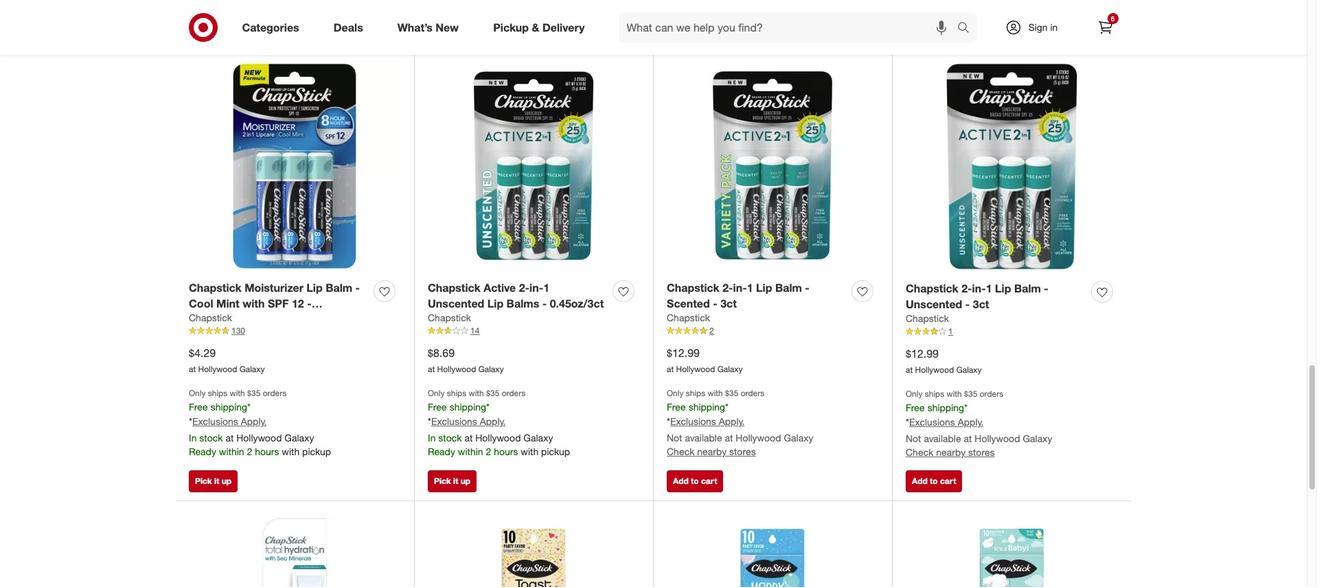 Task type: vqa. For each thing, say whether or not it's contained in the screenshot.
2- within CHAPSTICK 2-IN-1 LIP BALM - UNSCENTED - 3CT
yes



Task type: describe. For each thing, give the bounding box(es) containing it.
chapstick link for chapstick active 2-in-1 unscented lip balms - 0.45oz/3ct
[[428, 312, 471, 325]]

add to cart for unscented
[[912, 476, 956, 486]]

exclusions for chapstick active 2-in-1 unscented lip balms - 0.45oz/3ct
[[431, 416, 477, 427]]

only for chapstick 2-in-1 lip balm - unscented - 3ct
[[906, 389, 923, 399]]

$8.69 at hollywood galaxy
[[428, 346, 504, 375]]

chapstick 2-in-1 lip balm - unscented - 3ct
[[906, 281, 1049, 311]]

cart for unscented
[[940, 476, 956, 486]]

shipping for with
[[211, 401, 247, 413]]

14
[[471, 326, 480, 336]]

6 link
[[1091, 12, 1121, 43]]

cool
[[189, 297, 213, 310]]

$4.29
[[189, 346, 216, 360]]

search
[[951, 22, 984, 35]]

0.45oz/3ct
[[550, 297, 604, 310]]

$8.69
[[428, 346, 455, 360]]

in for $4.29
[[189, 432, 197, 444]]

orders for balms
[[502, 388, 526, 399]]

stock for $8.69
[[438, 432, 462, 444]]

pickup & delivery link
[[482, 12, 602, 43]]

only for chapstick 2-in-1 lip balm - scented - 3ct
[[667, 388, 684, 399]]

balm for chapstick 2-in-1 lip balm - unscented - 3ct
[[1015, 281, 1041, 295]]

chapstick 2-in-1 lip balm - scented - 3ct link
[[667, 280, 846, 312]]

in for $8.69
[[428, 432, 436, 444]]

chapstick 2-in-1 lip balm - unscented - 3ct link
[[906, 281, 1086, 312]]

unscented inside chapstick active 2-in-1 unscented lip balms - 0.45oz/3ct
[[428, 297, 485, 310]]

chapstick link for chapstick 2-in-1 lip balm - scented - 3ct
[[667, 312, 710, 325]]

add for scented
[[673, 476, 689, 486]]

available for scented
[[685, 432, 722, 444]]

1 link
[[906, 326, 1118, 338]]

to for unscented
[[930, 476, 938, 486]]

in- for chapstick 2-in-1 lip balm - scented - 3ct
[[733, 281, 747, 295]]

balm inside chapstick moisturizer lip balm - cool mint with spf 12 - 3ct/0.45oz
[[326, 281, 353, 295]]

only for chapstick moisturizer lip balm - cool mint with spf 12 - 3ct/0.45oz
[[189, 388, 206, 399]]

lip inside chapstick moisturizer lip balm - cool mint with spf 12 - 3ct/0.45oz
[[307, 281, 323, 295]]

apply. for scented
[[719, 416, 745, 427]]

only ships with $35 orders free shipping * * exclusions apply. in stock at  hollywood galaxy ready within 2 hours with pickup for $4.29
[[189, 388, 331, 458]]

within for $8.69
[[458, 446, 483, 458]]

2 for chapstick moisturizer lip balm - cool mint with spf 12 - 3ct/0.45oz
[[247, 446, 252, 458]]

ships for chapstick 2-in-1 lip balm - scented - 3ct
[[686, 388, 706, 399]]

what's new link
[[386, 12, 476, 43]]

2- for chapstick 2-in-1 lip balm - scented - 3ct
[[723, 281, 733, 295]]

check for chapstick 2-in-1 lip balm - unscented - 3ct
[[906, 447, 934, 458]]

add to cart button for unscented
[[906, 470, 963, 492]]

3ct/0.45oz
[[189, 312, 243, 326]]

pickup & delivery
[[493, 20, 585, 34]]

$12.99 at hollywood galaxy for scented
[[667, 346, 743, 375]]

check nearby stores button for unscented
[[906, 446, 995, 460]]

12
[[292, 297, 304, 310]]

shipping for scented
[[689, 401, 725, 413]]

$12.99 for chapstick 2-in-1 lip balm - scented - 3ct
[[667, 346, 700, 360]]

chapstick for chapstick 2-in-1 lip balm - scented - 3ct's the chapstick link
[[667, 312, 710, 324]]

search button
[[951, 12, 984, 45]]

sign in
[[1029, 21, 1058, 33]]

add for unscented
[[912, 476, 928, 486]]

2 horizontal spatial 2
[[710, 326, 714, 336]]

exclusions for chapstick moisturizer lip balm - cool mint with spf 12 - 3ct/0.45oz
[[192, 416, 238, 427]]

chapstick link for chapstick 2-in-1 lip balm - unscented - 3ct
[[906, 312, 949, 326]]

nearby for unscented
[[937, 447, 966, 458]]

balm for chapstick 2-in-1 lip balm - scented - 3ct
[[775, 281, 802, 295]]

shipping for balms
[[450, 401, 486, 413]]

at inside '$8.69 at hollywood galaxy'
[[428, 364, 435, 375]]

ships for chapstick moisturizer lip balm - cool mint with spf 12 - 3ct/0.45oz
[[208, 388, 228, 399]]

categories link
[[230, 12, 316, 43]]

$35 for with
[[247, 388, 261, 399]]

$35 for balms
[[486, 388, 500, 399]]

apply. for with
[[241, 416, 267, 427]]

14 link
[[428, 325, 640, 337]]

add to cart button for scented
[[667, 470, 724, 492]]

active
[[484, 281, 516, 295]]

chapstick for the chapstick link corresponding to chapstick active 2-in-1 unscented lip balms - 0.45oz/3ct
[[428, 312, 471, 324]]

pickup
[[493, 20, 529, 34]]

sign in link
[[994, 12, 1080, 43]]

1 down chapstick 2-in-1 lip balm - unscented - 3ct
[[949, 327, 953, 337]]

scented
[[667, 297, 710, 310]]

stock for $4.29
[[199, 432, 223, 444]]

add to cart for scented
[[673, 476, 717, 486]]

chapstick for chapstick active 2-in-1 unscented lip balms - 0.45oz/3ct
[[428, 281, 481, 295]]

chapstick for chapstick 2-in-1 lip balm - scented - 3ct
[[667, 281, 720, 295]]

chapstick active 2-in-1 unscented lip balms - 0.45oz/3ct link
[[428, 280, 607, 312]]

1 inside chapstick 2-in-1 lip balm - scented - 3ct
[[747, 281, 753, 295]]

6
[[1111, 14, 1115, 23]]

$12.99 for chapstick 2-in-1 lip balm - unscented - 3ct
[[906, 347, 939, 360]]

free for chapstick active 2-in-1 unscented lip balms - 0.45oz/3ct
[[428, 401, 447, 413]]

only for chapstick active 2-in-1 unscented lip balms - 0.45oz/3ct
[[428, 388, 445, 399]]

chapstick for chapstick 2-in-1 lip balm - unscented - 3ct
[[906, 281, 959, 295]]

2- for chapstick 2-in-1 lip balm - unscented - 3ct
[[962, 281, 972, 295]]

2 link
[[667, 325, 879, 337]]

chapstick 2-in-1 lip balm - scented - 3ct
[[667, 281, 810, 310]]



Task type: locate. For each thing, give the bounding box(es) containing it.
exclusions
[[192, 416, 238, 427], [431, 416, 477, 427], [670, 416, 716, 427], [909, 416, 955, 428]]

exclusions apply. link for unscented
[[909, 416, 984, 428]]

chapstick life moments it's a baby lip balm - angel food - 10ct/1.5oz image
[[906, 515, 1118, 587], [906, 515, 1118, 587]]

spf
[[268, 297, 289, 310]]

sign
[[1029, 21, 1048, 33]]

balm
[[326, 281, 353, 295], [775, 281, 802, 295], [1015, 281, 1041, 295]]

1 horizontal spatial $12.99
[[906, 347, 939, 360]]

in- inside chapstick active 2-in-1 unscented lip balms - 0.45oz/3ct
[[530, 281, 544, 295]]

chapstick life moments toast to love lip balm - vanilla kiss - 10ct/1.5oz image
[[428, 515, 640, 587], [428, 515, 640, 587]]

shipping for unscented
[[928, 402, 965, 414]]

2 add from the left
[[912, 476, 928, 486]]

0 horizontal spatial unscented
[[428, 297, 485, 310]]

nearby
[[697, 446, 727, 458], [937, 447, 966, 458]]

0 horizontal spatial nearby
[[697, 446, 727, 458]]

with
[[243, 297, 265, 310], [230, 388, 245, 399], [469, 388, 484, 399], [708, 388, 723, 399], [947, 389, 962, 399], [282, 446, 300, 458], [521, 446, 539, 458]]

chapstick for the chapstick link associated with chapstick moisturizer lip balm - cool mint with spf 12 - 3ct/0.45oz
[[189, 312, 232, 324]]

in- up 2 link
[[733, 281, 747, 295]]

hours for $8.69
[[494, 446, 518, 458]]

1 within from the left
[[219, 446, 244, 458]]

orders down 2 link
[[741, 388, 765, 399]]

1 inside chapstick active 2-in-1 unscented lip balms - 0.45oz/3ct
[[544, 281, 550, 295]]

1 add to cart button from the left
[[667, 470, 724, 492]]

2 ready from the left
[[428, 446, 455, 458]]

add to cart button
[[667, 470, 724, 492], [906, 470, 963, 492]]

2- inside chapstick 2-in-1 lip balm - scented - 3ct
[[723, 281, 733, 295]]

only ships with $35 orders free shipping * * exclusions apply. not available at hollywood galaxy check nearby stores for scented
[[667, 388, 814, 458]]

unscented
[[428, 297, 485, 310], [906, 297, 963, 311]]

-
[[356, 281, 360, 295], [805, 281, 810, 295], [1044, 281, 1049, 295], [307, 297, 312, 310], [542, 297, 547, 310], [713, 297, 718, 310], [966, 297, 970, 311]]

1 horizontal spatial balm
[[775, 281, 802, 295]]

1 pickup from the left
[[302, 446, 331, 458]]

0 horizontal spatial $12.99 at hollywood galaxy
[[667, 346, 743, 375]]

0 horizontal spatial pickup
[[302, 446, 331, 458]]

not for chapstick 2-in-1 lip balm - scented - 3ct
[[667, 432, 683, 444]]

2
[[710, 326, 714, 336], [247, 446, 252, 458], [486, 446, 491, 458]]

1 horizontal spatial within
[[458, 446, 483, 458]]

only
[[189, 388, 206, 399], [428, 388, 445, 399], [667, 388, 684, 399], [906, 389, 923, 399]]

chapstick 2-in-1 lip balm - unscented - 3ct image
[[906, 61, 1118, 273], [906, 61, 1118, 273]]

1 ready from the left
[[189, 446, 216, 458]]

only ships with $35 orders free shipping * * exclusions apply. in stock at  hollywood galaxy ready within 2 hours with pickup
[[189, 388, 331, 458], [428, 388, 570, 458]]

3ct inside chapstick 2-in-1 lip balm - unscented - 3ct
[[973, 297, 990, 311]]

1 only ships with $35 orders free shipping * * exclusions apply. in stock at  hollywood galaxy ready within 2 hours with pickup from the left
[[189, 388, 331, 458]]

1 horizontal spatial not
[[906, 433, 922, 445]]

2 add to cart from the left
[[912, 476, 956, 486]]

0 horizontal spatial 2-
[[519, 281, 530, 295]]

orders for unscented
[[980, 389, 1004, 399]]

balm inside chapstick 2-in-1 lip balm - unscented - 3ct
[[1015, 281, 1041, 295]]

1 up 2 link
[[747, 281, 753, 295]]

1 horizontal spatial add
[[912, 476, 928, 486]]

1 horizontal spatial ready
[[428, 446, 455, 458]]

balm up 1 link
[[1015, 281, 1041, 295]]

within for $4.29
[[219, 446, 244, 458]]

up
[[222, 22, 232, 32], [461, 22, 471, 32], [700, 22, 710, 32], [939, 22, 949, 32], [222, 476, 232, 486], [461, 476, 471, 486]]

3ct inside chapstick 2-in-1 lip balm - scented - 3ct
[[721, 297, 737, 310]]

in- for chapstick 2-in-1 lip balm - unscented - 3ct
[[972, 281, 986, 295]]

free for chapstick 2-in-1 lip balm - unscented - 3ct
[[906, 402, 925, 414]]

not for chapstick 2-in-1 lip balm - unscented - 3ct
[[906, 433, 922, 445]]

exclusions for chapstick 2-in-1 lip balm - scented - 3ct
[[670, 416, 716, 427]]

1 horizontal spatial hours
[[494, 446, 518, 458]]

0 horizontal spatial check nearby stores button
[[667, 445, 756, 459]]

3ct for scented
[[721, 297, 737, 310]]

$35 for scented
[[725, 388, 739, 399]]

lip down active
[[488, 297, 504, 310]]

orders for scented
[[741, 388, 765, 399]]

pickup
[[302, 446, 331, 458], [541, 446, 570, 458]]

ships for chapstick 2-in-1 lip balm - unscented - 3ct
[[925, 389, 945, 399]]

$35 for unscented
[[965, 389, 978, 399]]

exclusions for chapstick 2-in-1 lip balm - unscented - 3ct
[[909, 416, 955, 428]]

cart for scented
[[701, 476, 717, 486]]

3ct for unscented
[[973, 297, 990, 311]]

pick
[[195, 22, 212, 32], [434, 22, 451, 32], [673, 22, 690, 32], [912, 22, 929, 32], [195, 476, 212, 486], [434, 476, 451, 486]]

check for chapstick 2-in-1 lip balm - scented - 3ct
[[667, 446, 695, 458]]

galaxy inside $4.29 at hollywood galaxy
[[239, 364, 265, 375]]

lip right moisturizer
[[307, 281, 323, 295]]

available
[[685, 432, 722, 444], [924, 433, 961, 445]]

0 horizontal spatial 3ct
[[721, 297, 737, 310]]

nearby for scented
[[697, 446, 727, 458]]

0 horizontal spatial $12.99
[[667, 346, 700, 360]]

0 horizontal spatial ready
[[189, 446, 216, 458]]

pick it up button
[[189, 16, 238, 38], [428, 16, 477, 38], [667, 16, 716, 38], [906, 16, 955, 38], [189, 470, 238, 492], [428, 470, 477, 492]]

new
[[436, 20, 459, 34]]

1 horizontal spatial only ships with $35 orders free shipping * * exclusions apply. not available at hollywood galaxy check nearby stores
[[906, 389, 1053, 458]]

1 stock from the left
[[199, 432, 223, 444]]

galaxy
[[239, 364, 265, 375], [479, 364, 504, 375], [718, 364, 743, 375], [957, 365, 982, 375], [285, 432, 314, 444], [524, 432, 553, 444], [784, 432, 814, 444], [1023, 433, 1053, 445]]

2 horizontal spatial in-
[[972, 281, 986, 295]]

exclusions apply. link for scented
[[670, 416, 745, 427]]

what's new
[[398, 20, 459, 34]]

2 in from the left
[[428, 432, 436, 444]]

moisturizer
[[245, 281, 304, 295]]

1 cart from the left
[[701, 476, 717, 486]]

shipping
[[211, 401, 247, 413], [450, 401, 486, 413], [689, 401, 725, 413], [928, 402, 965, 414]]

in-
[[530, 281, 544, 295], [733, 281, 747, 295], [972, 281, 986, 295]]

unscented inside chapstick 2-in-1 lip balm - unscented - 3ct
[[906, 297, 963, 311]]

1 horizontal spatial add to cart button
[[906, 470, 963, 492]]

pickup for $4.29
[[302, 446, 331, 458]]

ready
[[189, 446, 216, 458], [428, 446, 455, 458]]

$4.29 at hollywood galaxy
[[189, 346, 265, 375]]

1 horizontal spatial only ships with $35 orders free shipping * * exclusions apply. in stock at  hollywood galaxy ready within 2 hours with pickup
[[428, 388, 570, 458]]

lip inside chapstick 2-in-1 lip balm - scented - 3ct
[[756, 281, 772, 295]]

1 horizontal spatial in-
[[733, 281, 747, 295]]

2-
[[519, 281, 530, 295], [723, 281, 733, 295], [962, 281, 972, 295]]

orders down $4.29 at hollywood galaxy
[[263, 388, 287, 399]]

mint
[[216, 297, 240, 310]]

1 horizontal spatial $12.99 at hollywood galaxy
[[906, 347, 982, 375]]

1 horizontal spatial in
[[428, 432, 436, 444]]

free
[[189, 401, 208, 413], [428, 401, 447, 413], [667, 401, 686, 413], [906, 402, 925, 414]]

check nearby stores button
[[667, 445, 756, 459], [906, 446, 995, 460]]

chapstick life moments happy birthday lip balm - birthday cake - 10ct/1.5oz image
[[667, 515, 879, 587], [667, 515, 879, 587]]

0 horizontal spatial stock
[[199, 432, 223, 444]]

delivery
[[543, 20, 585, 34]]

galaxy inside '$8.69 at hollywood galaxy'
[[479, 364, 504, 375]]

2- up 1 link
[[962, 281, 972, 295]]

1 horizontal spatial cart
[[940, 476, 956, 486]]

0 horizontal spatial not
[[667, 432, 683, 444]]

2 cart from the left
[[940, 476, 956, 486]]

0 horizontal spatial add to cart button
[[667, 470, 724, 492]]

1
[[544, 281, 550, 295], [747, 281, 753, 295], [986, 281, 992, 295], [949, 327, 953, 337]]

1 horizontal spatial add to cart
[[912, 476, 956, 486]]

1 inside chapstick 2-in-1 lip balm - unscented - 3ct
[[986, 281, 992, 295]]

apply. for unscented
[[958, 416, 984, 428]]

0 horizontal spatial balm
[[326, 281, 353, 295]]

chapstick total hydration sea minerals overnight renewal lip balm - 0.21oz image
[[189, 515, 400, 587], [189, 515, 400, 587]]

1 horizontal spatial pickup
[[541, 446, 570, 458]]

chapstick link down cool
[[189, 312, 232, 325]]

- inside chapstick active 2-in-1 unscented lip balms - 0.45oz/3ct
[[542, 297, 547, 310]]

only ships with $35 orders free shipping * * exclusions apply. not available at hollywood galaxy check nearby stores for unscented
[[906, 389, 1053, 458]]

chapstick 2-in-1 lip balm - scented - 3ct image
[[667, 61, 879, 272], [667, 61, 879, 272]]

to for scented
[[691, 476, 699, 486]]

hollywood
[[198, 364, 237, 375], [437, 364, 476, 375], [676, 364, 715, 375], [915, 365, 954, 375], [236, 432, 282, 444], [476, 432, 521, 444], [736, 432, 781, 444], [975, 433, 1021, 445]]

hours
[[255, 446, 279, 458], [494, 446, 518, 458]]

check nearby stores button for scented
[[667, 445, 756, 459]]

what's
[[398, 20, 433, 34]]

chapstick for chapstick moisturizer lip balm - cool mint with spf 12 - 3ct/0.45oz
[[189, 281, 242, 295]]

available for unscented
[[924, 433, 961, 445]]

0 horizontal spatial stores
[[730, 446, 756, 458]]

2- up balms
[[519, 281, 530, 295]]

1 up 1 link
[[986, 281, 992, 295]]

1 horizontal spatial to
[[930, 476, 938, 486]]

stores for scented
[[730, 446, 756, 458]]

at
[[189, 364, 196, 375], [428, 364, 435, 375], [667, 364, 674, 375], [906, 365, 913, 375], [226, 432, 234, 444], [465, 432, 473, 444], [725, 432, 733, 444], [964, 433, 972, 445]]

2 within from the left
[[458, 446, 483, 458]]

in
[[1051, 21, 1058, 33]]

pickup for $8.69
[[541, 446, 570, 458]]

0 horizontal spatial available
[[685, 432, 722, 444]]

orders for with
[[263, 388, 287, 399]]

it
[[214, 22, 219, 32], [453, 22, 458, 32], [692, 22, 698, 32], [932, 22, 937, 32], [214, 476, 219, 486], [453, 476, 458, 486]]

lip
[[307, 281, 323, 295], [756, 281, 772, 295], [995, 281, 1011, 295], [488, 297, 504, 310]]

1 horizontal spatial nearby
[[937, 447, 966, 458]]

lip up 1 link
[[995, 281, 1011, 295]]

chapstick moisturizer lip balm - cool mint with spf 12 - 3ct/0.45oz link
[[189, 280, 368, 326]]

pick it up
[[195, 22, 232, 32], [434, 22, 471, 32], [673, 22, 710, 32], [912, 22, 949, 32], [195, 476, 232, 486], [434, 476, 471, 486]]

0 horizontal spatial 2
[[247, 446, 252, 458]]

0 horizontal spatial in-
[[530, 281, 544, 295]]

$12.99
[[667, 346, 700, 360], [906, 347, 939, 360]]

hollywood inside $4.29 at hollywood galaxy
[[198, 364, 237, 375]]

add to cart
[[673, 476, 717, 486], [912, 476, 956, 486]]

chapstick link
[[189, 312, 232, 325], [428, 312, 471, 325], [667, 312, 710, 325], [906, 312, 949, 326]]

1 hours from the left
[[255, 446, 279, 458]]

2- inside chapstick active 2-in-1 unscented lip balms - 0.45oz/3ct
[[519, 281, 530, 295]]

orders down 1 link
[[980, 389, 1004, 399]]

chapstick
[[189, 281, 242, 295], [428, 281, 481, 295], [667, 281, 720, 295], [906, 281, 959, 295], [189, 312, 232, 324], [428, 312, 471, 324], [667, 312, 710, 324], [906, 313, 949, 325]]

chapstick link for chapstick moisturizer lip balm - cool mint with spf 12 - 3ct/0.45oz
[[189, 312, 232, 325]]

within
[[219, 446, 244, 458], [458, 446, 483, 458]]

What can we help you find? suggestions appear below search field
[[619, 12, 961, 43]]

exclusions apply. link for balms
[[431, 416, 506, 427]]

only ships with $35 orders free shipping * * exclusions apply. not available at hollywood galaxy check nearby stores
[[667, 388, 814, 458], [906, 389, 1053, 458]]

ships
[[208, 388, 228, 399], [447, 388, 467, 399], [686, 388, 706, 399], [925, 389, 945, 399]]

1 horizontal spatial 3ct
[[973, 297, 990, 311]]

0 horizontal spatial cart
[[701, 476, 717, 486]]

orders down '$8.69 at hollywood galaxy'
[[502, 388, 526, 399]]

ready for $8.69
[[428, 446, 455, 458]]

orders
[[263, 388, 287, 399], [502, 388, 526, 399], [741, 388, 765, 399], [980, 389, 1004, 399]]

chapstick inside chapstick moisturizer lip balm - cool mint with spf 12 - 3ct/0.45oz
[[189, 281, 242, 295]]

balms
[[507, 297, 539, 310]]

2- inside chapstick 2-in-1 lip balm - unscented - 3ct
[[962, 281, 972, 295]]

1 horizontal spatial check nearby stores button
[[906, 446, 995, 460]]

exclusions apply. link
[[192, 416, 267, 427], [431, 416, 506, 427], [670, 416, 745, 427], [909, 416, 984, 428]]

1 to from the left
[[691, 476, 699, 486]]

1 up '14' link
[[544, 281, 550, 295]]

stores
[[730, 446, 756, 458], [969, 447, 995, 458]]

check
[[667, 446, 695, 458], [906, 447, 934, 458]]

130
[[232, 326, 245, 336]]

chapstick active 2-in-1 unscented lip balms - 0.45oz/3ct image
[[428, 61, 640, 272], [428, 61, 640, 272]]

apply.
[[241, 416, 267, 427], [480, 416, 506, 427], [719, 416, 745, 427], [958, 416, 984, 428]]

3ct
[[721, 297, 737, 310], [973, 297, 990, 311]]

1 horizontal spatial check
[[906, 447, 934, 458]]

&
[[532, 20, 540, 34]]

lip up 2 link
[[756, 281, 772, 295]]

in
[[189, 432, 197, 444], [428, 432, 436, 444]]

chapstick link down chapstick 2-in-1 lip balm - unscented - 3ct
[[906, 312, 949, 326]]

3ct up 1 link
[[973, 297, 990, 311]]

1 horizontal spatial unscented
[[906, 297, 963, 311]]

categories
[[242, 20, 299, 34]]

ready for $4.29
[[189, 446, 216, 458]]

0 horizontal spatial in
[[189, 432, 197, 444]]

to
[[691, 476, 699, 486], [930, 476, 938, 486]]

in- up balms
[[530, 281, 544, 295]]

balm inside chapstick 2-in-1 lip balm - scented - 3ct
[[775, 281, 802, 295]]

0 horizontal spatial add to cart
[[673, 476, 717, 486]]

in- up 1 link
[[972, 281, 986, 295]]

chapstick inside chapstick active 2-in-1 unscented lip balms - 0.45oz/3ct
[[428, 281, 481, 295]]

2 stock from the left
[[438, 432, 462, 444]]

hours for $4.29
[[255, 446, 279, 458]]

2- up 2 link
[[723, 281, 733, 295]]

$35
[[247, 388, 261, 399], [486, 388, 500, 399], [725, 388, 739, 399], [965, 389, 978, 399]]

chapstick moisturizer lip balm - cool mint with spf 12 - 3ct/0.45oz
[[189, 281, 360, 326]]

stores for unscented
[[969, 447, 995, 458]]

apply. for balms
[[480, 416, 506, 427]]

1 add from the left
[[673, 476, 689, 486]]

at inside $4.29 at hollywood galaxy
[[189, 364, 196, 375]]

add
[[673, 476, 689, 486], [912, 476, 928, 486]]

deals link
[[322, 12, 380, 43]]

stock
[[199, 432, 223, 444], [438, 432, 462, 444]]

2 for chapstick active 2-in-1 unscented lip balms - 0.45oz/3ct
[[486, 446, 491, 458]]

0 horizontal spatial only ships with $35 orders free shipping * * exclusions apply. in stock at  hollywood galaxy ready within 2 hours with pickup
[[189, 388, 331, 458]]

130 link
[[189, 325, 400, 337]]

2 to from the left
[[930, 476, 938, 486]]

in- inside chapstick 2-in-1 lip balm - unscented - 3ct
[[972, 281, 986, 295]]

0 horizontal spatial to
[[691, 476, 699, 486]]

$12.99 at hollywood galaxy for unscented
[[906, 347, 982, 375]]

chapstick link up 14
[[428, 312, 471, 325]]

free for chapstick 2-in-1 lip balm - scented - 3ct
[[667, 401, 686, 413]]

chapstick inside chapstick 2-in-1 lip balm - scented - 3ct
[[667, 281, 720, 295]]

cart
[[701, 476, 717, 486], [940, 476, 956, 486]]

1 horizontal spatial 2
[[486, 446, 491, 458]]

$12.99 at hollywood galaxy
[[667, 346, 743, 375], [906, 347, 982, 375]]

2 add to cart button from the left
[[906, 470, 963, 492]]

chapstick moisturizer lip balm - cool mint with spf 12 - 3ct/0.45oz image
[[189, 61, 400, 272], [189, 61, 400, 272]]

chapstick active 2-in-1 unscented lip balms - 0.45oz/3ct
[[428, 281, 604, 310]]

ships for chapstick active 2-in-1 unscented lip balms - 0.45oz/3ct
[[447, 388, 467, 399]]

with inside chapstick moisturizer lip balm - cool mint with spf 12 - 3ct/0.45oz
[[243, 297, 265, 310]]

2 horizontal spatial balm
[[1015, 281, 1041, 295]]

balm up the 130 link
[[326, 281, 353, 295]]

0 horizontal spatial hours
[[255, 446, 279, 458]]

lip inside chapstick 2-in-1 lip balm - unscented - 3ct
[[995, 281, 1011, 295]]

0 horizontal spatial add
[[673, 476, 689, 486]]

0 horizontal spatial check
[[667, 446, 695, 458]]

1 horizontal spatial available
[[924, 433, 961, 445]]

1 add to cart from the left
[[673, 476, 717, 486]]

balm up 2 link
[[775, 281, 802, 295]]

1 horizontal spatial stores
[[969, 447, 995, 458]]

exclusions apply. link for with
[[192, 416, 267, 427]]

2 pickup from the left
[[541, 446, 570, 458]]

2 hours from the left
[[494, 446, 518, 458]]

2 only ships with $35 orders free shipping * * exclusions apply. in stock at  hollywood galaxy ready within 2 hours with pickup from the left
[[428, 388, 570, 458]]

chapstick for the chapstick link for chapstick 2-in-1 lip balm - unscented - 3ct
[[906, 313, 949, 325]]

*
[[247, 401, 251, 413], [486, 401, 490, 413], [725, 401, 729, 413], [965, 402, 968, 414], [189, 416, 192, 427], [428, 416, 431, 427], [667, 416, 670, 427], [906, 416, 909, 428]]

not
[[667, 432, 683, 444], [906, 433, 922, 445]]

lip inside chapstick active 2-in-1 unscented lip balms - 0.45oz/3ct
[[488, 297, 504, 310]]

deals
[[334, 20, 363, 34]]

chapstick inside chapstick 2-in-1 lip balm - unscented - 3ct
[[906, 281, 959, 295]]

0 horizontal spatial within
[[219, 446, 244, 458]]

2 horizontal spatial 2-
[[962, 281, 972, 295]]

chapstick link down scented
[[667, 312, 710, 325]]

only ships with $35 orders free shipping * * exclusions apply. in stock at  hollywood galaxy ready within 2 hours with pickup for $8.69
[[428, 388, 570, 458]]

3ct right scented
[[721, 297, 737, 310]]

1 horizontal spatial 2-
[[723, 281, 733, 295]]

free for chapstick moisturizer lip balm - cool mint with spf 12 - 3ct/0.45oz
[[189, 401, 208, 413]]

0 horizontal spatial only ships with $35 orders free shipping * * exclusions apply. not available at hollywood galaxy check nearby stores
[[667, 388, 814, 458]]

hollywood inside '$8.69 at hollywood galaxy'
[[437, 364, 476, 375]]

1 horizontal spatial stock
[[438, 432, 462, 444]]

in- inside chapstick 2-in-1 lip balm - scented - 3ct
[[733, 281, 747, 295]]

1 in from the left
[[189, 432, 197, 444]]



